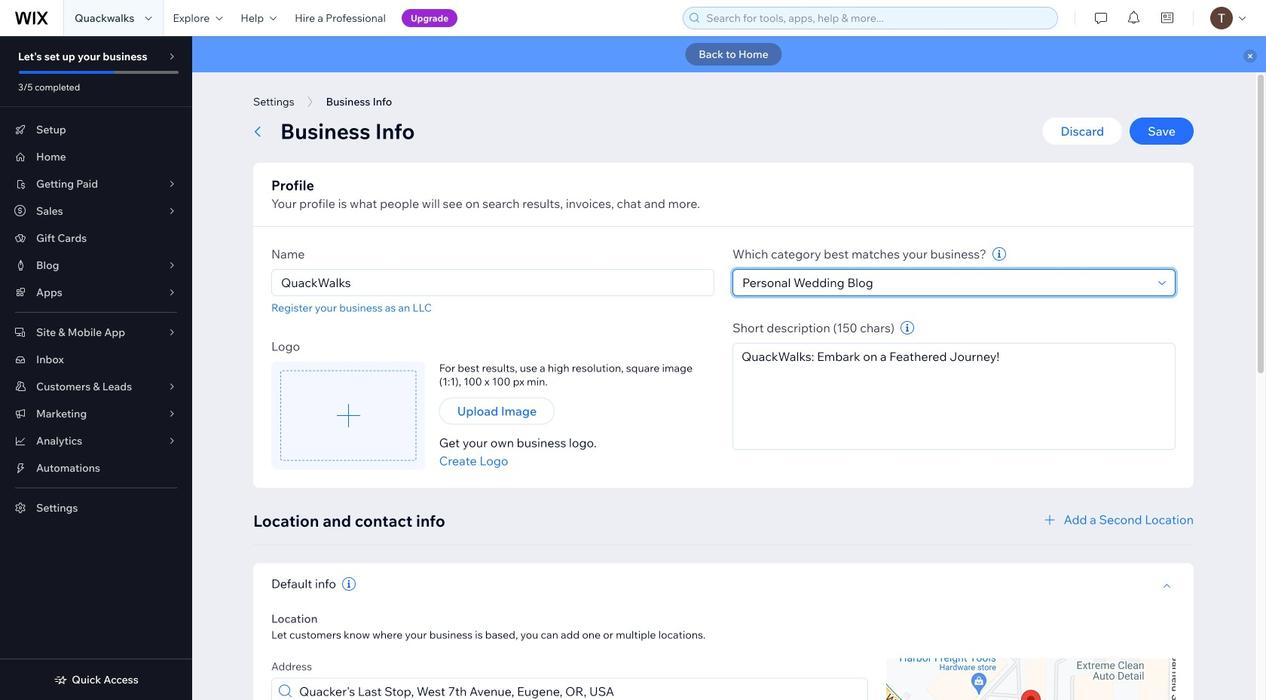 Task type: vqa. For each thing, say whether or not it's contained in the screenshot.
alert
yes



Task type: describe. For each thing, give the bounding box(es) containing it.
map region
[[886, 658, 1176, 700]]

Describe your business here. What makes it great? Use short catchy text to tell people what you do or offer. text field
[[733, 343, 1176, 450]]

Search for your business address field
[[295, 679, 863, 700]]



Task type: locate. For each thing, give the bounding box(es) containing it.
sidebar element
[[0, 36, 192, 700]]

alert
[[192, 36, 1266, 72]]

Search for tools, apps, help & more... field
[[702, 8, 1053, 29]]

Enter your business or website type field
[[738, 270, 1154, 295]]

Type your business name (e.g., Amy's Shoes) field
[[277, 270, 709, 295]]



